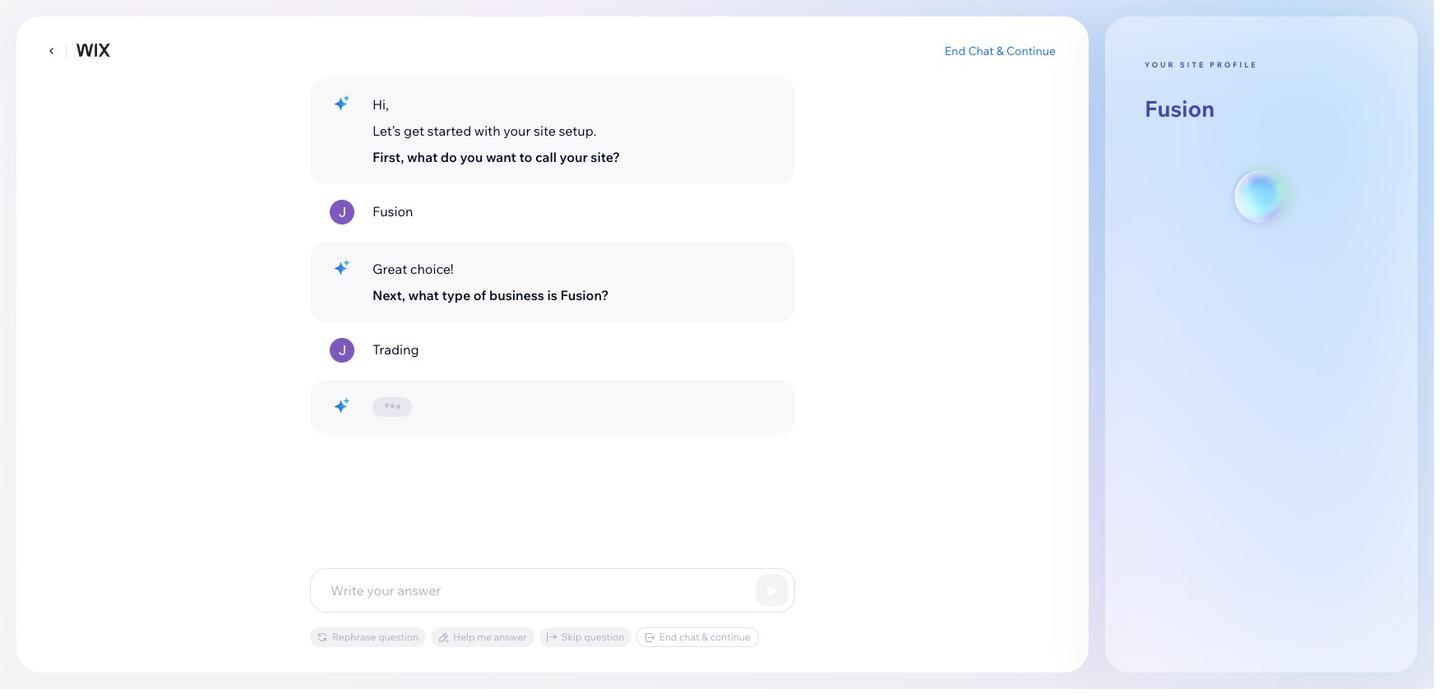 Task type: describe. For each thing, give the bounding box(es) containing it.
of
[[474, 287, 486, 303]]

type
[[442, 287, 471, 303]]

end chat & continue button
[[945, 44, 1056, 58]]

0 vertical spatial your
[[503, 123, 531, 139]]

is
[[547, 287, 558, 303]]

let's
[[373, 123, 401, 139]]

rephrase question
[[332, 631, 419, 643]]

site
[[534, 123, 556, 139]]

do
[[441, 149, 457, 165]]

great choice!
[[373, 261, 454, 277]]

rephrase
[[332, 631, 376, 643]]

skip
[[561, 631, 582, 643]]

end for end chat & continue
[[659, 631, 677, 643]]

1 horizontal spatial your
[[560, 149, 588, 165]]

1 vertical spatial fusion
[[373, 203, 413, 220]]

business
[[489, 287, 544, 303]]

chat
[[679, 631, 700, 643]]

& for chat
[[997, 44, 1004, 58]]

Write your answer text field
[[311, 569, 794, 612]]

next, what type of business is fusion?
[[373, 287, 609, 303]]

started
[[427, 123, 471, 139]]

site
[[1180, 60, 1206, 69]]

site?
[[591, 149, 620, 165]]

help me answer
[[453, 631, 527, 643]]

hi,
[[373, 96, 389, 113]]

want
[[486, 149, 516, 165]]

let's get started with your site setup.
[[373, 123, 597, 139]]

skip question
[[561, 631, 625, 643]]

your
[[1145, 60, 1176, 69]]

first,
[[373, 149, 404, 165]]

continue
[[1007, 44, 1056, 58]]



Task type: locate. For each thing, give the bounding box(es) containing it.
1 horizontal spatial &
[[997, 44, 1004, 58]]

your left site
[[503, 123, 531, 139]]

choice!
[[410, 261, 454, 277]]

great
[[373, 261, 407, 277]]

help
[[453, 631, 475, 643]]

0 vertical spatial end
[[945, 44, 966, 58]]

fusion down first,
[[373, 203, 413, 220]]

question right skip
[[584, 631, 625, 643]]

fusion
[[1145, 95, 1215, 123], [373, 203, 413, 220]]

what down choice!
[[408, 287, 439, 303]]

jacob image
[[330, 200, 354, 225], [330, 338, 354, 363]]

profile
[[1210, 60, 1258, 69]]

to
[[519, 149, 532, 165]]

with
[[474, 123, 501, 139]]

question right rephrase
[[378, 631, 419, 643]]

chat
[[968, 44, 994, 58]]

1 vertical spatial your
[[560, 149, 588, 165]]

me
[[477, 631, 492, 643]]

fusion down site
[[1145, 95, 1215, 123]]

1 horizontal spatial fusion
[[1145, 95, 1215, 123]]

0 horizontal spatial fusion
[[373, 203, 413, 220]]

1 vertical spatial end
[[659, 631, 677, 643]]

1 question from the left
[[378, 631, 419, 643]]

your
[[503, 123, 531, 139], [560, 149, 588, 165]]

end for end chat & continue
[[945, 44, 966, 58]]

first, what do you want to call your site?
[[373, 149, 620, 165]]

& for chat
[[702, 631, 708, 643]]

jacob image for fusion
[[330, 200, 354, 225]]

question for skip question
[[584, 631, 625, 643]]

end chat & continue
[[945, 44, 1056, 58]]

you
[[460, 149, 483, 165]]

1 vertical spatial &
[[702, 631, 708, 643]]

fusion?
[[560, 287, 609, 303]]

what for first,
[[407, 149, 438, 165]]

0 horizontal spatial &
[[702, 631, 708, 643]]

what for next,
[[408, 287, 439, 303]]

0 horizontal spatial question
[[378, 631, 419, 643]]

1 horizontal spatial end
[[945, 44, 966, 58]]

end chat & continue
[[659, 631, 751, 643]]

0 vertical spatial jacob image
[[330, 200, 354, 225]]

2 question from the left
[[584, 631, 625, 643]]

setup.
[[559, 123, 597, 139]]

2 jacob image from the top
[[330, 338, 354, 363]]

&
[[997, 44, 1004, 58], [702, 631, 708, 643]]

1 vertical spatial jacob image
[[330, 338, 354, 363]]

call
[[535, 149, 557, 165]]

0 horizontal spatial your
[[503, 123, 531, 139]]

0 vertical spatial fusion
[[1145, 95, 1215, 123]]

question
[[378, 631, 419, 643], [584, 631, 625, 643]]

0 vertical spatial what
[[407, 149, 438, 165]]

what
[[407, 149, 438, 165], [408, 287, 439, 303]]

next,
[[373, 287, 405, 303]]

what left do at the top of the page
[[407, 149, 438, 165]]

continue
[[710, 631, 751, 643]]

trading
[[373, 341, 419, 358]]

0 horizontal spatial end
[[659, 631, 677, 643]]

1 horizontal spatial question
[[584, 631, 625, 643]]

question for rephrase question
[[378, 631, 419, 643]]

jacob image for trading
[[330, 338, 354, 363]]

1 jacob image from the top
[[330, 200, 354, 225]]

answer
[[494, 631, 527, 643]]

0 vertical spatial &
[[997, 44, 1004, 58]]

end
[[945, 44, 966, 58], [659, 631, 677, 643]]

your site profile
[[1145, 60, 1258, 69]]

1 vertical spatial what
[[408, 287, 439, 303]]

your down setup.
[[560, 149, 588, 165]]

get
[[404, 123, 424, 139]]



Task type: vqa. For each thing, say whether or not it's contained in the screenshot.
the bottom Fusion
yes



